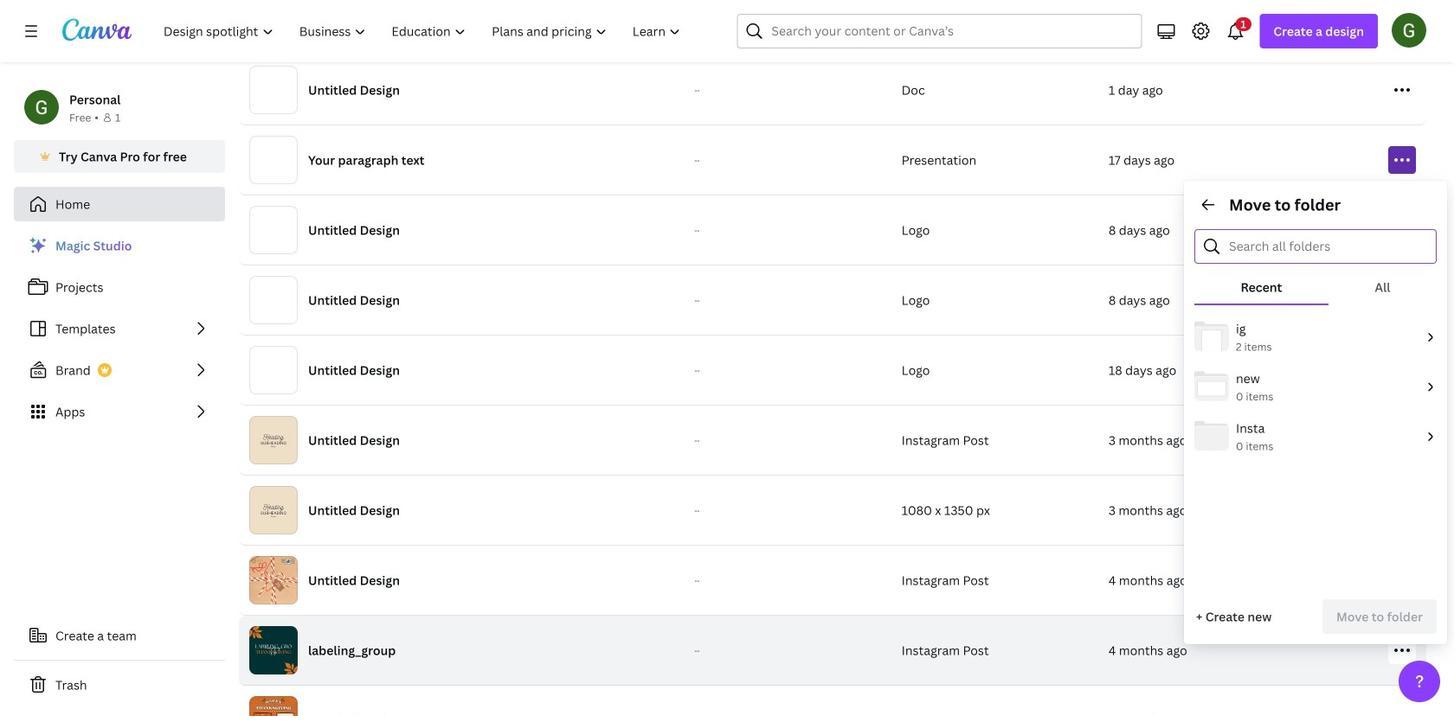 Task type: locate. For each thing, give the bounding box(es) containing it.
Search all folders search field
[[1229, 230, 1426, 263]]

list
[[14, 229, 225, 429], [1184, 312, 1447, 462]]

0 horizontal spatial list
[[14, 229, 225, 429]]

top level navigation element
[[152, 14, 695, 48]]

None search field
[[737, 14, 1142, 48]]

gary orlando image
[[1392, 13, 1426, 47]]



Task type: describe. For each thing, give the bounding box(es) containing it.
1 horizontal spatial list
[[1184, 312, 1447, 462]]

Search search field
[[772, 15, 1107, 48]]



Task type: vqa. For each thing, say whether or not it's contained in the screenshot.
Search search field
yes



